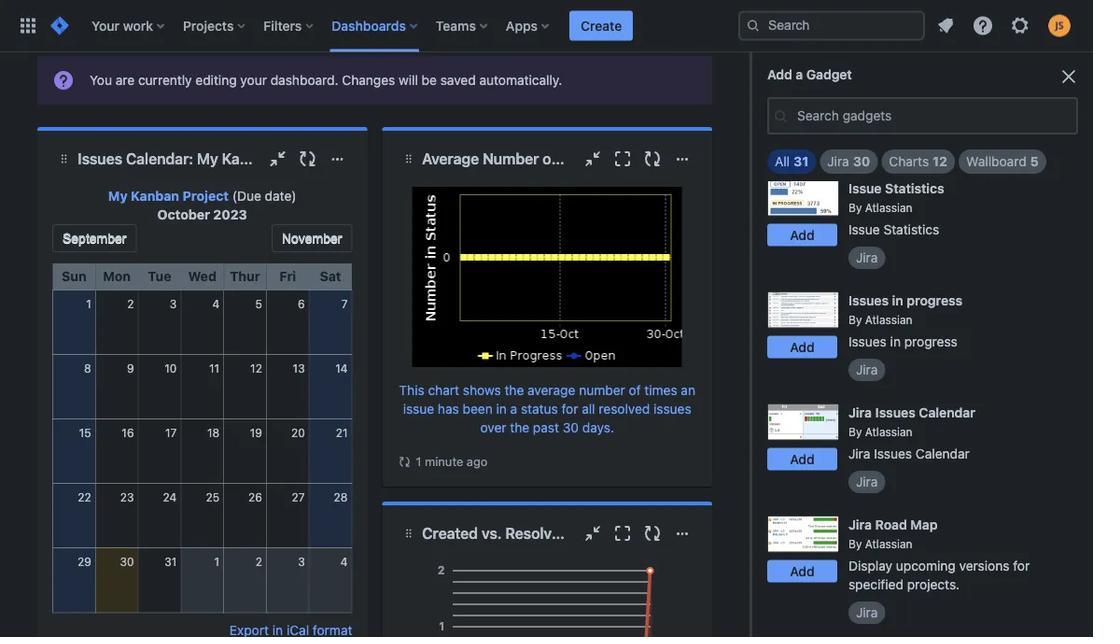 Task type: vqa. For each thing, say whether or not it's contained in the screenshot.
for in Jira Road Map By Atlassian Display Upcoming Versions For Specified Projects.
yes



Task type: describe. For each thing, give the bounding box(es) containing it.
11
[[209, 361, 220, 375]]

for inside jira road map by atlassian display upcoming versions for specified projects.
[[1014, 558, 1030, 573]]

are
[[116, 72, 135, 88]]

charts 12
[[890, 154, 948, 169]]

by for issues in progress
[[849, 313, 863, 326]]

26
[[248, 490, 262, 503]]

ago
[[467, 454, 488, 468]]

2 horizontal spatial 30
[[853, 154, 871, 169]]

jira road map by atlassian display upcoming versions for specified projects.
[[849, 517, 1030, 592]]

introduction
[[869, 91, 942, 106]]

issue statistics image
[[768, 179, 840, 216]]

add for issues in progress
[[790, 339, 815, 354]]

settings image
[[1010, 14, 1032, 37]]

23
[[120, 490, 134, 503]]

introduction by atlassian an introduction to this installation of jira.
[[849, 49, 1067, 125]]

atlassian inside issue statistics by atlassian issue statistics
[[866, 201, 913, 214]]

0 vertical spatial kanban
[[222, 150, 275, 168]]

1 horizontal spatial 2
[[256, 555, 262, 568]]

charts
[[890, 154, 930, 169]]

refresh issues calendar: my kanban project image
[[297, 148, 319, 170]]

17
[[165, 426, 177, 439]]

of inside this chart shows the average number of times an issue has been in a status for all resolved issues over the past 30 days.
[[629, 382, 641, 398]]

by for jira road map
[[849, 537, 863, 550]]

0 horizontal spatial 1
[[86, 297, 91, 310]]

display
[[849, 558, 893, 573]]

all 31
[[775, 154, 809, 169]]

2 vertical spatial 1
[[214, 555, 220, 568]]

jira issues calendar by atlassian jira issues calendar
[[849, 404, 976, 461]]

add gadget button
[[393, 4, 487, 34]]

29
[[77, 555, 91, 568]]

24
[[163, 490, 177, 503]]

18
[[207, 426, 220, 439]]

automatically.
[[480, 72, 563, 88]]

this
[[961, 91, 983, 106]]

1 vertical spatial progress
[[905, 334, 958, 349]]

project inside my kanban project (due date) october 2023
[[183, 188, 229, 204]]

you
[[90, 72, 112, 88]]

wallboard
[[967, 154, 1027, 169]]

1 horizontal spatial project
[[278, 150, 328, 168]]

issues calendar: my kanban project
[[78, 150, 328, 168]]

1 horizontal spatial 12
[[933, 154, 948, 169]]

6
[[298, 297, 305, 310]]

minimize issues calendar: my kanban project image
[[267, 148, 289, 170]]

apps
[[506, 18, 538, 33]]

your profile and settings image
[[1049, 14, 1071, 37]]

2 issue from the top
[[849, 222, 881, 237]]

atlassian for issues
[[866, 425, 913, 438]]

issue statistics by atlassian issue statistics
[[849, 180, 945, 237]]

gadget
[[807, 67, 853, 82]]

november
[[282, 231, 342, 245]]

0 vertical spatial 2
[[127, 297, 134, 310]]

close icon image
[[1058, 65, 1081, 88]]

teams
[[436, 18, 476, 33]]

issues
[[654, 401, 692, 417]]

projects.
[[908, 577, 960, 592]]

1 vertical spatial in
[[891, 334, 901, 349]]

13
[[293, 361, 305, 375]]

1 horizontal spatial my
[[197, 150, 218, 168]]

jira inside jira road map by atlassian display upcoming versions for specified projects.
[[849, 517, 872, 532]]

1 vertical spatial calendar
[[916, 446, 970, 461]]

apps button
[[501, 11, 557, 41]]

add a gadget
[[768, 67, 853, 82]]

add for jira issues calendar
[[790, 451, 815, 467]]

my kanban project link
[[108, 188, 229, 204]]

primary element
[[11, 0, 739, 52]]

refresh average number of times in status : my kanban project image
[[642, 148, 664, 170]]

upcoming
[[897, 558, 956, 573]]

14
[[336, 361, 348, 375]]

by inside issue statistics by atlassian issue statistics
[[849, 201, 863, 214]]

add button for display upcoming versions for specified projects.
[[768, 560, 838, 582]]

saved
[[441, 72, 476, 88]]

dashboard
[[138, 6, 243, 32]]

done link
[[613, 4, 668, 34]]

banner containing your work
[[0, 0, 1094, 52]]

issues in progress by atlassian issues in progress
[[849, 292, 963, 349]]

0 vertical spatial calendar
[[919, 404, 976, 420]]

specified
[[849, 577, 904, 592]]

add button for jira issues calendar
[[768, 448, 838, 470]]

1 vertical spatial the
[[510, 420, 530, 435]]

add button for issue statistics
[[768, 224, 838, 246]]

27
[[292, 490, 305, 503]]

0 horizontal spatial 31
[[165, 555, 177, 568]]

october
[[158, 207, 210, 222]]

an
[[849, 91, 865, 106]]

resolved
[[599, 401, 650, 417]]

7
[[342, 297, 348, 310]]

your work
[[92, 18, 153, 33]]

8
[[84, 361, 91, 375]]

your
[[92, 18, 120, 33]]

9
[[127, 361, 134, 375]]

road
[[876, 517, 908, 532]]

jira.
[[849, 110, 875, 125]]

filters
[[264, 18, 302, 33]]

add left gadget
[[768, 67, 793, 82]]

10
[[165, 361, 177, 375]]

projects button
[[177, 11, 253, 41]]

times
[[645, 382, 678, 398]]

mon
[[103, 269, 131, 284]]

25
[[206, 490, 220, 503]]

jira road map image
[[768, 516, 840, 552]]

tue
[[148, 269, 171, 284]]

undefined generated chart image image
[[413, 187, 683, 367]]

you are currently editing your dashboard. changes will be saved automatically.
[[90, 72, 563, 88]]

shows
[[463, 382, 501, 398]]

create
[[581, 18, 622, 33]]

an
[[681, 382, 696, 398]]

versions
[[960, 558, 1010, 573]]

1 vertical spatial 3
[[298, 555, 305, 568]]

dashboards button
[[326, 11, 425, 41]]



Task type: locate. For each thing, give the bounding box(es) containing it.
2 horizontal spatial 1
[[416, 454, 422, 468]]

minute
[[425, 454, 464, 468]]

filters button
[[258, 11, 321, 41]]

refresh image
[[359, 11, 374, 26]]

jira software image
[[49, 14, 71, 37]]

0 horizontal spatial 5
[[255, 297, 262, 310]]

0 vertical spatial progress
[[907, 292, 963, 308]]

0 vertical spatial of
[[1055, 91, 1067, 106]]

1 horizontal spatial kanban
[[222, 150, 275, 168]]

4 by from the top
[[849, 425, 863, 438]]

create button
[[570, 11, 633, 41]]

november link
[[272, 224, 353, 252]]

by up an
[[849, 70, 863, 83]]

be
[[422, 72, 437, 88]]

maximize created vs. resolved chart: my kanban project image
[[612, 522, 634, 545]]

2 add button from the top
[[768, 224, 838, 246]]

an arrow curved in a circular way on the button that refreshes the dashboard image
[[397, 454, 412, 469]]

20
[[291, 426, 305, 439]]

31 right all
[[794, 154, 809, 169]]

0 vertical spatial issue
[[849, 180, 882, 196]]

2 down mon
[[127, 297, 134, 310]]

4 add button from the top
[[768, 448, 838, 470]]

1 vertical spatial project
[[183, 188, 229, 204]]

4 atlassian from the top
[[866, 425, 913, 438]]

a left gadget
[[796, 67, 804, 82]]

31
[[794, 154, 809, 169], [165, 555, 177, 568]]

changes
[[342, 72, 395, 88]]

kanban
[[222, 150, 275, 168], [131, 188, 179, 204]]

jira 30
[[828, 154, 871, 169]]

this chart shows the average number of times an issue has been in a status for all resolved issues over the past 30 days. link
[[399, 382, 696, 435]]

a left status
[[511, 401, 518, 417]]

custom dashboard
[[41, 6, 243, 32]]

0 horizontal spatial 30
[[120, 555, 134, 568]]

1 vertical spatial 1
[[416, 454, 422, 468]]

projects
[[183, 18, 234, 33]]

by inside introduction by atlassian an introduction to this installation of jira.
[[849, 70, 863, 83]]

add button down jira road map image
[[768, 560, 838, 582]]

add for issue statistics
[[790, 227, 815, 242]]

wed
[[188, 269, 217, 284]]

add inside button
[[404, 11, 429, 26]]

statistics
[[886, 180, 945, 196], [884, 222, 940, 237]]

in
[[893, 292, 904, 308], [891, 334, 901, 349], [496, 401, 507, 417]]

done
[[624, 11, 657, 26]]

2 vertical spatial 30
[[120, 555, 134, 568]]

atlassian down "road"
[[866, 537, 913, 550]]

add left the gadget
[[404, 11, 429, 26]]

add button down issues in progress image
[[768, 336, 838, 358]]

by down jira 30
[[849, 201, 863, 214]]

21
[[336, 426, 348, 439]]

1 vertical spatial 30
[[563, 420, 579, 435]]

2
[[127, 297, 134, 310], [256, 555, 262, 568]]

issue
[[403, 401, 434, 417]]

16
[[122, 426, 134, 439]]

2 down 26
[[256, 555, 262, 568]]

31 down 24
[[165, 555, 177, 568]]

my kanban project (due date) october 2023
[[108, 188, 297, 222]]

past
[[533, 420, 559, 435]]

by up display
[[849, 537, 863, 550]]

1 horizontal spatial 4
[[341, 555, 348, 568]]

30 right 29
[[120, 555, 134, 568]]

notifications image
[[935, 14, 957, 37]]

1 vertical spatial for
[[1014, 558, 1030, 573]]

for left the all
[[562, 401, 579, 417]]

issues
[[78, 150, 122, 168], [849, 292, 889, 308], [849, 334, 887, 349], [876, 404, 916, 420], [874, 446, 913, 461]]

fri
[[280, 269, 296, 284]]

introduction
[[849, 49, 926, 65]]

average
[[528, 382, 576, 398]]

refresh
[[308, 11, 356, 26]]

0 vertical spatial 1
[[86, 297, 91, 310]]

4 down 28
[[341, 555, 348, 568]]

statistics down charts
[[884, 222, 940, 237]]

1 inside average number of times in status : my kanban project region
[[416, 454, 422, 468]]

add down the jira issues calendar image
[[790, 451, 815, 467]]

my inside my kanban project (due date) october 2023
[[108, 188, 128, 204]]

15
[[79, 426, 91, 439]]

add button down issue statistics image
[[768, 224, 838, 246]]

atlassian for road
[[866, 537, 913, 550]]

atlassian right the jira issues calendar image
[[866, 425, 913, 438]]

1 horizontal spatial of
[[1055, 91, 1067, 106]]

days.
[[583, 420, 615, 435]]

introduction image
[[768, 49, 840, 85]]

has
[[438, 401, 459, 417]]

5 down thur
[[255, 297, 262, 310]]

add button for issues in progress
[[768, 336, 838, 358]]

30 right past
[[563, 420, 579, 435]]

your work button
[[86, 11, 172, 41]]

gadget
[[432, 11, 476, 26]]

1 issue from the top
[[849, 180, 882, 196]]

add
[[404, 11, 429, 26], [768, 67, 793, 82], [790, 96, 815, 112], [790, 227, 815, 242], [790, 339, 815, 354], [790, 451, 815, 467], [790, 563, 815, 579]]

add button down the jira issues calendar image
[[768, 448, 838, 470]]

add down jira road map image
[[790, 563, 815, 579]]

atlassian inside issues in progress by atlassian issues in progress
[[866, 313, 913, 326]]

1 down sun
[[86, 297, 91, 310]]

star custom dashboard image
[[262, 8, 284, 31]]

0 vertical spatial in
[[893, 292, 904, 308]]

to
[[945, 91, 957, 106]]

by inside jira issues calendar by atlassian jira issues calendar
[[849, 425, 863, 438]]

more actions for created vs. resolved chart: my kanban project gadget image
[[672, 522, 694, 545]]

atlassian right issues in progress image
[[866, 313, 913, 326]]

over
[[481, 420, 507, 435]]

5 by from the top
[[849, 537, 863, 550]]

0 vertical spatial a
[[796, 67, 804, 82]]

1 horizontal spatial 30
[[563, 420, 579, 435]]

1 vertical spatial a
[[511, 401, 518, 417]]

0 horizontal spatial of
[[629, 382, 641, 398]]

0 horizontal spatial 2
[[127, 297, 134, 310]]

1 by from the top
[[849, 70, 863, 83]]

in up jira issues calendar by atlassian jira issues calendar
[[891, 334, 901, 349]]

add for jira road map
[[790, 563, 815, 579]]

more actions for average number of times in status : my kanban project gadget image
[[672, 148, 694, 170]]

will
[[399, 72, 418, 88]]

3 add button from the top
[[768, 336, 838, 358]]

my up my kanban project (due date) october 2023
[[197, 150, 218, 168]]

in down issue statistics by atlassian issue statistics
[[893, 292, 904, 308]]

0 vertical spatial 3
[[170, 297, 177, 310]]

5 add button from the top
[[768, 560, 838, 582]]

19
[[250, 426, 262, 439]]

search image
[[746, 18, 761, 33]]

atlassian down charts
[[866, 201, 913, 214]]

1 horizontal spatial 3
[[298, 555, 305, 568]]

1 horizontal spatial for
[[1014, 558, 1030, 573]]

0 vertical spatial project
[[278, 150, 328, 168]]

0 horizontal spatial 3
[[170, 297, 177, 310]]

30 inside this chart shows the average number of times an issue has been in a status for all resolved issues over the past 30 days.
[[563, 420, 579, 435]]

0 horizontal spatial for
[[562, 401, 579, 417]]

minimize created vs. resolved chart: my kanban project image
[[582, 522, 604, 545]]

kanban up (due
[[222, 150, 275, 168]]

dashboard.
[[271, 72, 339, 88]]

4
[[212, 297, 220, 310], [341, 555, 348, 568]]

jira issues calendar image
[[768, 403, 840, 440]]

1 vertical spatial 2
[[256, 555, 262, 568]]

0 vertical spatial statistics
[[886, 180, 945, 196]]

editing
[[196, 72, 237, 88]]

project
[[278, 150, 328, 168], [183, 188, 229, 204]]

0 horizontal spatial project
[[183, 188, 229, 204]]

progress
[[907, 292, 963, 308], [905, 334, 958, 349]]

issues in progress image
[[768, 291, 840, 328]]

1 down 25
[[214, 555, 220, 568]]

atlassian down introduction
[[866, 70, 913, 83]]

0 vertical spatial for
[[562, 401, 579, 417]]

september
[[63, 231, 127, 245]]

1 vertical spatial 31
[[165, 555, 177, 568]]

map
[[911, 517, 938, 532]]

5 right wallboard
[[1031, 154, 1039, 169]]

by right issues in progress image
[[849, 313, 863, 326]]

add button for an introduction to this installation of jira.
[[768, 93, 838, 115]]

3 down tue
[[170, 297, 177, 310]]

1 horizontal spatial 31
[[794, 154, 809, 169]]

3 by from the top
[[849, 313, 863, 326]]

1 minute ago
[[416, 454, 488, 468]]

Search gadgets field
[[792, 99, 1077, 133]]

add down issue statistics image
[[790, 227, 815, 242]]

1 atlassian from the top
[[866, 70, 913, 83]]

calendar
[[919, 404, 976, 420], [916, 446, 970, 461]]

add for introduction
[[790, 96, 815, 112]]

0 horizontal spatial 12
[[250, 361, 262, 375]]

30 down jira.
[[853, 154, 871, 169]]

the up status
[[505, 382, 524, 398]]

add down add a gadget
[[790, 96, 815, 112]]

1 vertical spatial 5
[[255, 297, 262, 310]]

my up "september" on the left top of page
[[108, 188, 128, 204]]

banner
[[0, 0, 1094, 52]]

of down close icon
[[1055, 91, 1067, 106]]

22
[[78, 490, 91, 503]]

1 vertical spatial kanban
[[131, 188, 179, 204]]

0 vertical spatial 4
[[212, 297, 220, 310]]

by inside jira road map by atlassian display upcoming versions for specified projects.
[[849, 537, 863, 550]]

of up resolved
[[629, 382, 641, 398]]

help image
[[972, 14, 995, 37]]

number
[[579, 382, 626, 398]]

0 vertical spatial 12
[[933, 154, 948, 169]]

0 horizontal spatial my
[[108, 188, 128, 204]]

1 horizontal spatial 5
[[1031, 154, 1039, 169]]

4 down wed
[[212, 297, 220, 310]]

more actions for issues calendar: my kanban project gadget image
[[326, 148, 349, 170]]

0 vertical spatial the
[[505, 382, 524, 398]]

0 vertical spatial 5
[[1031, 154, 1039, 169]]

status
[[521, 401, 558, 417]]

0 vertical spatial 31
[[794, 154, 809, 169]]

kanban up october
[[131, 188, 179, 204]]

project up october
[[183, 188, 229, 204]]

this chart shows the average number of times an issue has been in a status for all resolved issues over the past 30 days.
[[399, 382, 696, 435]]

currently
[[138, 72, 192, 88]]

5 atlassian from the top
[[866, 537, 913, 550]]

12 right 11
[[250, 361, 262, 375]]

2023
[[213, 207, 247, 222]]

(due
[[232, 188, 261, 204]]

been
[[463, 401, 493, 417]]

issue
[[849, 180, 882, 196], [849, 222, 881, 237]]

the left past
[[510, 420, 530, 435]]

this
[[399, 382, 425, 398]]

refresh button
[[297, 4, 385, 34]]

installation
[[986, 91, 1051, 106]]

Search field
[[739, 11, 926, 41]]

3 atlassian from the top
[[866, 313, 913, 326]]

30
[[853, 154, 871, 169], [563, 420, 579, 435], [120, 555, 134, 568]]

september link
[[52, 224, 137, 252]]

average number of times in status : my kanban project region
[[397, 187, 698, 472]]

add button
[[768, 93, 838, 115], [768, 224, 838, 246], [768, 336, 838, 358], [768, 448, 838, 470], [768, 560, 838, 582]]

1 add button from the top
[[768, 93, 838, 115]]

in up over
[[496, 401, 507, 417]]

1 right the an arrow curved in a circular way on the button that refreshes the dashboard icon
[[416, 454, 422, 468]]

for inside this chart shows the average number of times an issue has been in a status for all resolved issues over the past 30 days.
[[562, 401, 579, 417]]

2 atlassian from the top
[[866, 201, 913, 214]]

sat
[[320, 269, 341, 284]]

0 vertical spatial my
[[197, 150, 218, 168]]

teams button
[[430, 11, 495, 41]]

1 vertical spatial 12
[[250, 361, 262, 375]]

0 horizontal spatial 4
[[212, 297, 220, 310]]

1 vertical spatial of
[[629, 382, 641, 398]]

calendar:
[[126, 150, 193, 168]]

refresh created vs. resolved chart: my kanban project image
[[642, 522, 664, 545]]

atlassian inside jira issues calendar by atlassian jira issues calendar
[[866, 425, 913, 438]]

by inside issues in progress by atlassian issues in progress
[[849, 313, 863, 326]]

atlassian inside introduction by atlassian an introduction to this installation of jira.
[[866, 70, 913, 83]]

jira software image
[[49, 14, 71, 37]]

0 vertical spatial 30
[[853, 154, 871, 169]]

by right the jira issues calendar image
[[849, 425, 863, 438]]

1 vertical spatial 4
[[341, 555, 348, 568]]

work
[[123, 18, 153, 33]]

1 vertical spatial my
[[108, 188, 128, 204]]

minimize average number of times in status : my kanban project image
[[582, 148, 604, 170]]

1 vertical spatial issue
[[849, 222, 881, 237]]

dashboards
[[332, 18, 406, 33]]

2 by from the top
[[849, 201, 863, 214]]

appswitcher icon image
[[17, 14, 39, 37]]

0 horizontal spatial a
[[511, 401, 518, 417]]

my
[[197, 150, 218, 168], [108, 188, 128, 204]]

2 vertical spatial in
[[496, 401, 507, 417]]

atlassian for in
[[866, 313, 913, 326]]

1 horizontal spatial a
[[796, 67, 804, 82]]

for right versions
[[1014, 558, 1030, 573]]

add button down add a gadget
[[768, 93, 838, 115]]

of inside introduction by atlassian an introduction to this installation of jira.
[[1055, 91, 1067, 106]]

your
[[240, 72, 267, 88]]

maximize average number of times in status : my kanban project image
[[612, 148, 634, 170]]

0 horizontal spatial kanban
[[131, 188, 179, 204]]

3 down 27
[[298, 555, 305, 568]]

in inside this chart shows the average number of times an issue has been in a status for all resolved issues over the past 30 days.
[[496, 401, 507, 417]]

12 right charts
[[933, 154, 948, 169]]

1 vertical spatial statistics
[[884, 222, 940, 237]]

atlassian inside jira road map by atlassian display upcoming versions for specified projects.
[[866, 537, 913, 550]]

statistics down the charts 12
[[886, 180, 945, 196]]

a inside this chart shows the average number of times an issue has been in a status for all resolved issues over the past 30 days.
[[511, 401, 518, 417]]

1 horizontal spatial 1
[[214, 555, 220, 568]]

for
[[562, 401, 579, 417], [1014, 558, 1030, 573]]

by for jira issues calendar
[[849, 425, 863, 438]]

add down issues in progress image
[[790, 339, 815, 354]]

kanban inside my kanban project (due date) october 2023
[[131, 188, 179, 204]]

project up date)
[[278, 150, 328, 168]]



